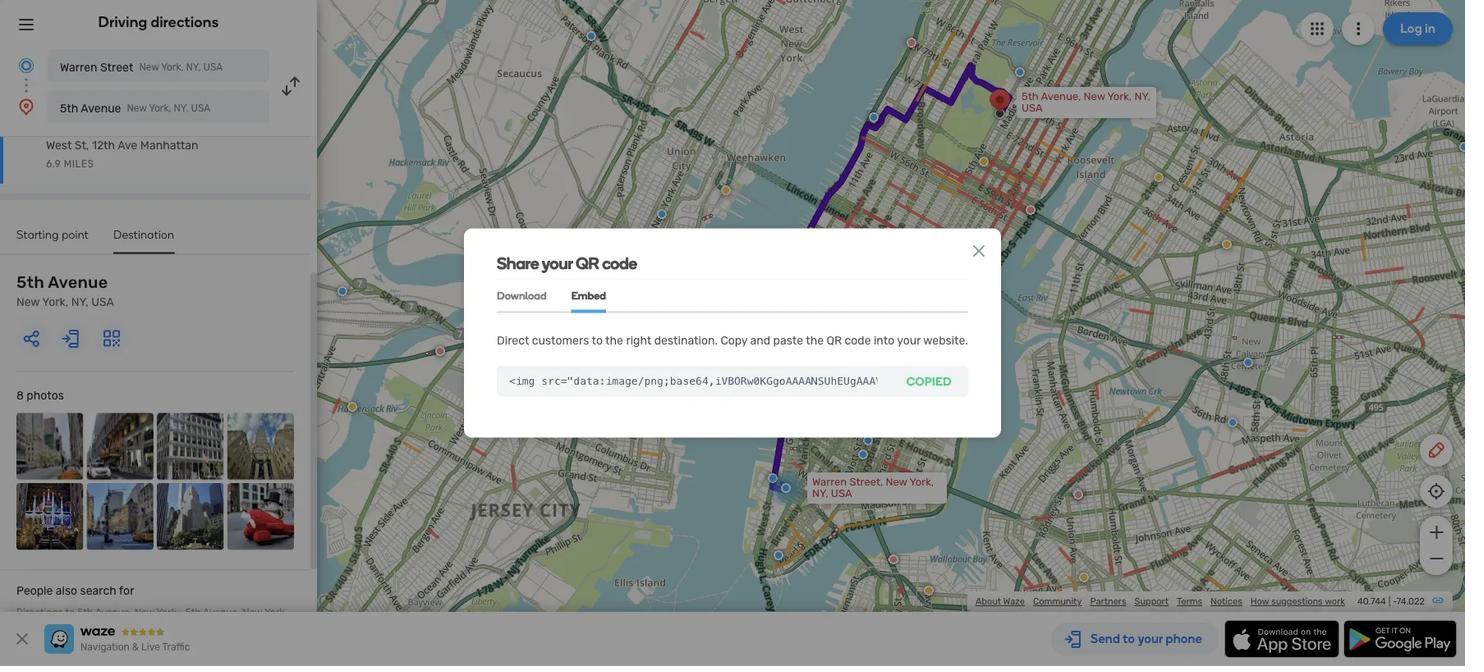 Task type: vqa. For each thing, say whether or not it's contained in the screenshot.
English link
no



Task type: locate. For each thing, give the bounding box(es) containing it.
how suggestions work link
[[1251, 597, 1345, 608]]

share your qr code
[[497, 253, 637, 273]]

2 york from the left
[[265, 608, 285, 619]]

0 horizontal spatial qr
[[576, 253, 599, 273]]

5th
[[1022, 90, 1039, 103], [60, 101, 78, 115], [16, 273, 44, 292], [77, 608, 93, 619], [185, 608, 201, 619]]

image 4 of 5th avenue, new york image
[[227, 414, 294, 481]]

warren street new york, ny, usa
[[60, 60, 223, 74]]

download link
[[497, 280, 547, 313]]

embed link
[[571, 280, 606, 313]]

qr
[[576, 253, 599, 273], [827, 334, 842, 348]]

also
[[56, 585, 77, 598]]

1 horizontal spatial directions
[[151, 13, 219, 31]]

1 vertical spatial warren
[[812, 476, 847, 489]]

copy
[[721, 334, 748, 348], [919, 374, 952, 388]]

image 5 of 5th avenue, new york image
[[16, 484, 83, 551]]

ny, inside warren street, new york, ny, usa
[[812, 488, 828, 501]]

share
[[497, 253, 539, 273]]

5th avenue new york, ny, usa
[[60, 101, 211, 115], [16, 273, 114, 309]]

starting point button
[[16, 228, 89, 253]]

0 vertical spatial code
[[602, 253, 637, 273]]

0 horizontal spatial york
[[157, 608, 177, 619]]

west st, 12th ave manhattan 6.9 miles
[[46, 139, 198, 170]]

copy down website. on the bottom right
[[919, 374, 952, 388]]

to right the customers
[[592, 334, 603, 348]]

live
[[141, 642, 160, 654]]

usa inside 5th avenue, new york, ny, usa
[[1022, 102, 1043, 115]]

traffic
[[162, 642, 190, 654]]

your right share on the top left of the page
[[542, 253, 573, 273]]

to
[[592, 334, 603, 348], [65, 608, 75, 619]]

0 vertical spatial your
[[542, 253, 573, 273]]

6.9
[[46, 159, 61, 170]]

0 horizontal spatial to
[[65, 608, 75, 619]]

terms
[[1177, 597, 1203, 608]]

warren left "street,"
[[812, 476, 847, 489]]

notices
[[1211, 597, 1243, 608]]

usa inside warren street, new york, ny, usa
[[831, 488, 852, 501]]

0 vertical spatial to
[[592, 334, 603, 348]]

12th
[[92, 139, 115, 152]]

0 vertical spatial directions
[[151, 13, 219, 31]]

1 horizontal spatial code
[[845, 334, 871, 348]]

download
[[497, 289, 547, 302]]

1 horizontal spatial to
[[592, 334, 603, 348]]

0 horizontal spatial code
[[602, 253, 637, 273]]

0 horizontal spatial copy
[[721, 334, 748, 348]]

terms link
[[1177, 597, 1203, 608]]

warren inside warren street, new york, ny, usa
[[812, 476, 847, 489]]

1 horizontal spatial york
[[265, 608, 285, 619]]

search
[[80, 585, 116, 598]]

suggestions
[[1272, 597, 1323, 608]]

1 the from the left
[[605, 334, 623, 348]]

8
[[16, 389, 24, 403]]

1 vertical spatial directions
[[51, 623, 96, 635]]

ave
[[118, 139, 138, 152]]

right
[[626, 334, 652, 348]]

1 vertical spatial 5th avenue new york, ny, usa
[[16, 273, 114, 309]]

directions to 5th avenue, new york link
[[16, 608, 177, 619]]

image 3 of 5th avenue, new york image
[[157, 414, 224, 481]]

1 horizontal spatial copy
[[919, 374, 952, 388]]

partners
[[1090, 597, 1127, 608]]

1 vertical spatial copy
[[919, 374, 952, 388]]

starting point
[[16, 228, 89, 241]]

5th inside 5th avenue, new york, ny, usa
[[1022, 90, 1039, 103]]

paste
[[773, 334, 803, 348]]

image 6 of 5th avenue, new york image
[[87, 484, 154, 551]]

qr right paste
[[827, 334, 842, 348]]

1 vertical spatial qr
[[827, 334, 842, 348]]

0 horizontal spatial avenue,
[[95, 608, 132, 619]]

directions
[[151, 13, 219, 31], [51, 623, 96, 635]]

None field
[[497, 366, 902, 397]]

copy left and
[[721, 334, 748, 348]]

for
[[119, 585, 134, 598]]

street
[[100, 60, 133, 74]]

warren for street
[[60, 60, 97, 74]]

work
[[1325, 597, 1345, 608]]

avenue
[[81, 101, 121, 115], [48, 273, 108, 292]]

link image
[[1432, 595, 1445, 608]]

usa
[[203, 62, 223, 73], [1022, 102, 1043, 115], [191, 103, 211, 114], [91, 296, 114, 309], [831, 488, 852, 501]]

1 horizontal spatial your
[[897, 334, 921, 348]]

the right paste
[[806, 334, 824, 348]]

5th avenue new york, ny, usa down starting point button
[[16, 273, 114, 309]]

direct
[[497, 334, 529, 348]]

0 vertical spatial warren
[[60, 60, 97, 74]]

1 york from the left
[[157, 608, 177, 619]]

avenue up 12th
[[81, 101, 121, 115]]

customers
[[532, 334, 589, 348]]

waze
[[1003, 597, 1025, 608]]

directions to 5th avenue, new york
[[16, 608, 177, 619]]

york
[[157, 608, 177, 619], [265, 608, 285, 619]]

community
[[1033, 597, 1082, 608]]

directions right driving
[[151, 13, 219, 31]]

avenue down point
[[48, 273, 108, 292]]

and
[[750, 334, 771, 348]]

5th avenue new york, ny, usa up ave
[[60, 101, 211, 115]]

the left right
[[605, 334, 623, 348]]

code left into
[[845, 334, 871, 348]]

driving
[[16, 623, 48, 635]]

new inside 5th avenue, new york driving directions
[[242, 608, 262, 619]]

0 horizontal spatial warren
[[60, 60, 97, 74]]

warren
[[60, 60, 97, 74], [812, 476, 847, 489]]

york,
[[161, 62, 184, 73], [1108, 90, 1132, 103], [149, 103, 171, 114], [42, 296, 68, 309], [910, 476, 934, 489]]

about waze link
[[976, 597, 1025, 608]]

zoom out image
[[1426, 550, 1447, 569]]

about waze community partners support terms notices how suggestions work
[[976, 597, 1345, 608]]

new
[[139, 62, 159, 73], [1084, 90, 1105, 103], [127, 103, 147, 114], [16, 296, 40, 309], [886, 476, 907, 489], [134, 608, 154, 619], [242, 608, 262, 619]]

1 vertical spatial avenue
[[48, 273, 108, 292]]

warren street, new york, ny, usa
[[812, 476, 934, 501]]

1 horizontal spatial warren
[[812, 476, 847, 489]]

5th inside 5th avenue, new york driving directions
[[185, 608, 201, 619]]

1 horizontal spatial avenue,
[[203, 608, 240, 619]]

your
[[542, 253, 573, 273], [897, 334, 921, 348]]

to down the also
[[65, 608, 75, 619]]

ny,
[[186, 62, 201, 73], [1135, 90, 1151, 103], [174, 103, 189, 114], [71, 296, 89, 309], [812, 488, 828, 501]]

1 vertical spatial code
[[845, 334, 871, 348]]

40.744
[[1358, 597, 1386, 608]]

people
[[16, 585, 53, 598]]

driving directions
[[98, 13, 219, 31]]

5th avenue, new york, ny, usa
[[1022, 90, 1151, 115]]

directions down directions to 5th avenue, new york link
[[51, 623, 96, 635]]

navigation & live traffic
[[80, 642, 190, 654]]

1 horizontal spatial the
[[806, 334, 824, 348]]

the
[[605, 334, 623, 348], [806, 334, 824, 348]]

about
[[976, 597, 1001, 608]]

avenue,
[[1041, 90, 1081, 103], [95, 608, 132, 619], [203, 608, 240, 619]]

driving
[[98, 13, 147, 31]]

0 horizontal spatial directions
[[51, 623, 96, 635]]

2 horizontal spatial avenue,
[[1041, 90, 1081, 103]]

image 7 of 5th avenue, new york image
[[157, 484, 224, 551]]

74.022
[[1397, 597, 1425, 608]]

directions
[[16, 608, 63, 619]]

code
[[602, 253, 637, 273], [845, 334, 871, 348]]

warren left street
[[60, 60, 97, 74]]

avenue, inside 5th avenue, new york, ny, usa
[[1041, 90, 1081, 103]]

1 vertical spatial your
[[897, 334, 921, 348]]

manhattan
[[140, 139, 198, 152]]

your right into
[[897, 334, 921, 348]]

warren for street,
[[812, 476, 847, 489]]

code up the embed
[[602, 253, 637, 273]]

qr up the embed
[[576, 253, 599, 273]]

0 horizontal spatial the
[[605, 334, 623, 348]]

avenue, inside 5th avenue, new york driving directions
[[203, 608, 240, 619]]

photos
[[27, 389, 64, 403]]



Task type: describe. For each thing, give the bounding box(es) containing it.
ny, inside 5th avenue, new york, ny, usa
[[1135, 90, 1151, 103]]

embed
[[571, 289, 606, 302]]

x image
[[12, 630, 32, 650]]

how
[[1251, 597, 1269, 608]]

st,
[[75, 139, 89, 152]]

x image
[[969, 241, 989, 261]]

west
[[46, 139, 72, 152]]

navigation
[[80, 642, 130, 654]]

&
[[132, 642, 139, 654]]

5th avenue, new york driving directions link
[[16, 608, 285, 635]]

copy inside button
[[919, 374, 952, 388]]

-
[[1393, 597, 1397, 608]]

website.
[[923, 334, 968, 348]]

8 photos
[[16, 389, 64, 403]]

york, inside 5th avenue, new york, ny, usa
[[1108, 90, 1132, 103]]

new inside warren street, new york, ny, usa
[[886, 476, 907, 489]]

destination button
[[113, 228, 174, 254]]

miles
[[64, 159, 94, 170]]

destination.
[[654, 334, 718, 348]]

1 horizontal spatial qr
[[827, 334, 842, 348]]

notices link
[[1211, 597, 1243, 608]]

0 vertical spatial copy
[[721, 334, 748, 348]]

image 8 of 5th avenue, new york image
[[227, 484, 294, 551]]

into
[[874, 334, 895, 348]]

partners link
[[1090, 597, 1127, 608]]

directions inside 5th avenue, new york driving directions
[[51, 623, 96, 635]]

avenue, for usa
[[1041, 90, 1081, 103]]

york, inside warren street, new york, ny, usa
[[910, 476, 934, 489]]

support link
[[1135, 597, 1169, 608]]

new inside 5th avenue, new york, ny, usa
[[1084, 90, 1105, 103]]

copy button
[[902, 366, 968, 397]]

location image
[[16, 97, 36, 117]]

street,
[[850, 476, 883, 489]]

0 horizontal spatial your
[[542, 253, 573, 273]]

support
[[1135, 597, 1169, 608]]

40.744 | -74.022
[[1358, 597, 1425, 608]]

avenue, for directions
[[203, 608, 240, 619]]

community link
[[1033, 597, 1082, 608]]

new inside the warren street new york, ny, usa
[[139, 62, 159, 73]]

image 2 of 5th avenue, new york image
[[87, 414, 154, 481]]

usa inside the warren street new york, ny, usa
[[203, 62, 223, 73]]

0 vertical spatial 5th avenue new york, ny, usa
[[60, 101, 211, 115]]

starting
[[16, 228, 59, 241]]

pencil image
[[1427, 441, 1446, 461]]

2 the from the left
[[806, 334, 824, 348]]

|
[[1389, 597, 1391, 608]]

0 vertical spatial avenue
[[81, 101, 121, 115]]

zoom in image
[[1426, 523, 1447, 543]]

direct customers to the right destination. copy and paste the qr code into your website.
[[497, 334, 968, 348]]

0 vertical spatial qr
[[576, 253, 599, 273]]

people also search for
[[16, 585, 134, 598]]

york inside 5th avenue, new york driving directions
[[265, 608, 285, 619]]

point
[[62, 228, 89, 241]]

current location image
[[16, 56, 36, 76]]

ny, inside the warren street new york, ny, usa
[[186, 62, 201, 73]]

york, inside the warren street new york, ny, usa
[[161, 62, 184, 73]]

image 1 of 5th avenue, new york image
[[16, 414, 83, 481]]

5th avenue, new york driving directions
[[16, 608, 285, 635]]

1 vertical spatial to
[[65, 608, 75, 619]]

destination
[[113, 228, 174, 241]]



